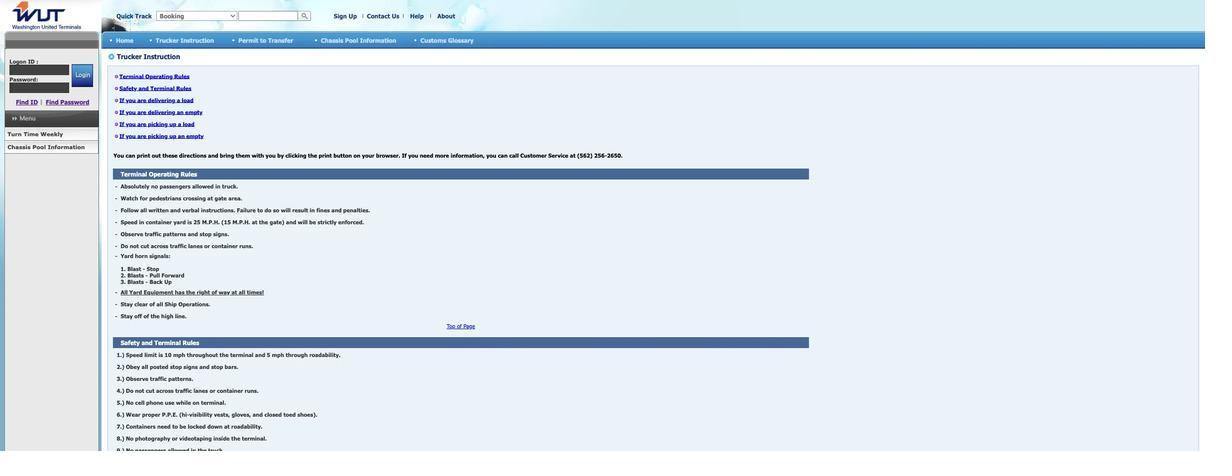 Task type: describe. For each thing, give the bounding box(es) containing it.
about
[[438, 12, 456, 19]]

help
[[410, 12, 424, 19]]

about link
[[438, 12, 456, 19]]

find password link
[[46, 99, 89, 106]]

glossary
[[448, 37, 474, 44]]

1 horizontal spatial information
[[360, 37, 397, 44]]

contact us
[[367, 12, 400, 19]]

help link
[[410, 12, 424, 19]]

login image
[[71, 64, 93, 87]]

0 horizontal spatial chassis pool information
[[7, 144, 85, 150]]

0 vertical spatial pool
[[345, 37, 358, 44]]

find for find password
[[46, 99, 59, 106]]

contact us link
[[367, 12, 400, 19]]

trucker instruction
[[156, 37, 214, 44]]

find id
[[16, 99, 38, 106]]

:
[[36, 58, 38, 65]]

id for find
[[31, 99, 38, 106]]

permit
[[238, 37, 259, 44]]

turn time weekly
[[7, 131, 63, 137]]

to
[[260, 37, 266, 44]]

turn
[[7, 131, 22, 137]]

home
[[116, 37, 134, 44]]

find id link
[[16, 99, 38, 106]]

turn time weekly link
[[4, 128, 99, 141]]

sign up link
[[334, 12, 357, 19]]

customs glossary
[[421, 37, 474, 44]]

quick track
[[117, 12, 152, 19]]

contact
[[367, 12, 390, 19]]

find password
[[46, 99, 89, 106]]

password
[[60, 99, 89, 106]]

password:
[[10, 76, 38, 83]]

0 vertical spatial chassis
[[321, 37, 344, 44]]



Task type: locate. For each thing, give the bounding box(es) containing it.
find
[[16, 99, 29, 106], [46, 99, 59, 106]]

transfer
[[268, 37, 293, 44]]

1 find from the left
[[16, 99, 29, 106]]

2 find from the left
[[46, 99, 59, 106]]

track
[[135, 12, 152, 19]]

None text field
[[238, 11, 298, 21]]

instruction
[[181, 37, 214, 44]]

0 horizontal spatial find
[[16, 99, 29, 106]]

1 vertical spatial chassis pool information
[[7, 144, 85, 150]]

0 horizontal spatial information
[[48, 144, 85, 150]]

1 vertical spatial information
[[48, 144, 85, 150]]

chassis pool information link
[[4, 141, 99, 154]]

0 vertical spatial information
[[360, 37, 397, 44]]

sign up
[[334, 12, 357, 19]]

permit to transfer
[[238, 37, 293, 44]]

pool down up
[[345, 37, 358, 44]]

id left :
[[28, 58, 35, 65]]

logon
[[10, 58, 26, 65]]

weekly
[[41, 131, 63, 137]]

1 vertical spatial pool
[[32, 144, 46, 150]]

1 horizontal spatial chassis pool information
[[321, 37, 397, 44]]

1 horizontal spatial pool
[[345, 37, 358, 44]]

0 vertical spatial chassis pool information
[[321, 37, 397, 44]]

pool
[[345, 37, 358, 44], [32, 144, 46, 150]]

up
[[349, 12, 357, 19]]

trucker
[[156, 37, 179, 44]]

chassis pool information down turn time weekly link
[[7, 144, 85, 150]]

pool down turn time weekly
[[32, 144, 46, 150]]

us
[[392, 12, 400, 19]]

information down contact
[[360, 37, 397, 44]]

0 horizontal spatial chassis
[[7, 144, 31, 150]]

logon id :
[[10, 58, 38, 65]]

0 vertical spatial id
[[28, 58, 35, 65]]

id
[[28, 58, 35, 65], [31, 99, 38, 106]]

id down 'password:'
[[31, 99, 38, 106]]

chassis pool information
[[321, 37, 397, 44], [7, 144, 85, 150]]

1 horizontal spatial chassis
[[321, 37, 344, 44]]

time
[[24, 131, 39, 137]]

1 vertical spatial chassis
[[7, 144, 31, 150]]

find left "password"
[[46, 99, 59, 106]]

information down weekly
[[48, 144, 85, 150]]

find down 'password:'
[[16, 99, 29, 106]]

id for logon
[[28, 58, 35, 65]]

information
[[360, 37, 397, 44], [48, 144, 85, 150]]

None password field
[[10, 83, 69, 93]]

chassis down 'sign'
[[321, 37, 344, 44]]

None text field
[[10, 65, 69, 75]]

chassis pool information down up
[[321, 37, 397, 44]]

customs
[[421, 37, 447, 44]]

sign
[[334, 12, 347, 19]]

quick
[[117, 12, 133, 19]]

find for find id
[[16, 99, 29, 106]]

chassis
[[321, 37, 344, 44], [7, 144, 31, 150]]

chassis down turn
[[7, 144, 31, 150]]

0 horizontal spatial pool
[[32, 144, 46, 150]]

1 vertical spatial id
[[31, 99, 38, 106]]

1 horizontal spatial find
[[46, 99, 59, 106]]



Task type: vqa. For each thing, say whether or not it's contained in the screenshot.
the Chassis Pool Information within the Chassis Pool Information link
no



